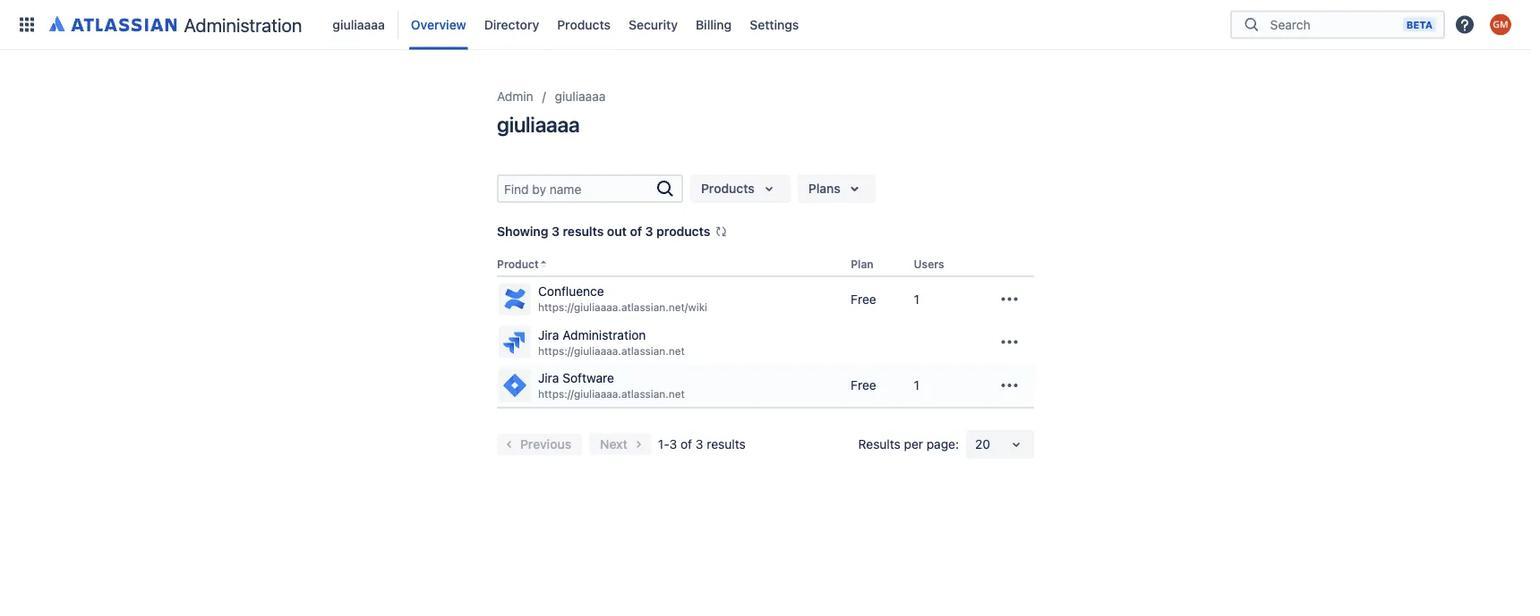 Task type: locate. For each thing, give the bounding box(es) containing it.
0 vertical spatial results
[[563, 224, 604, 239]]

of right the 1-
[[681, 437, 692, 452]]

https://giuliaaaa.atlassian.net down software
[[538, 388, 685, 400]]

billing link
[[690, 10, 737, 39]]

giuliaaaa link left overview link
[[327, 10, 390, 39]]

giuliaaaa down admin link
[[497, 112, 580, 137]]

1 vertical spatial giuliaaaa
[[555, 89, 606, 104]]

1 vertical spatial administration
[[563, 328, 646, 342]]

security link
[[623, 10, 683, 39]]

of
[[630, 224, 642, 239], [681, 437, 692, 452]]

help icon image
[[1454, 14, 1476, 35]]

product
[[497, 258, 539, 271]]

1-
[[658, 437, 669, 452]]

giuliaaaa link
[[327, 10, 390, 39], [555, 86, 606, 107]]

free down 'plan'
[[851, 292, 876, 306]]

free up results
[[851, 378, 876, 393]]

products inside global navigation element
[[557, 17, 611, 32]]

1 vertical spatial of
[[681, 437, 692, 452]]

1 horizontal spatial giuliaaaa link
[[555, 86, 606, 107]]

products
[[557, 17, 611, 32], [701, 181, 755, 196]]

appswitcher icon image
[[16, 14, 38, 35]]

per
[[904, 437, 923, 452]]

refresh image
[[714, 225, 728, 239]]

0 vertical spatial jira
[[538, 328, 559, 342]]

1
[[914, 292, 919, 306], [914, 378, 919, 393]]

billing
[[696, 17, 732, 32]]

results
[[858, 437, 901, 452]]

software
[[563, 371, 614, 386]]

products inside popup button
[[701, 181, 755, 196]]

jira down confluence
[[538, 328, 559, 342]]

plan
[[851, 258, 874, 271]]

products left the security
[[557, 17, 611, 32]]

administration
[[184, 13, 302, 36], [563, 328, 646, 342]]

1 free from the top
[[851, 292, 876, 306]]

jira administration image
[[501, 328, 529, 357], [501, 328, 529, 357]]

1 horizontal spatial of
[[681, 437, 692, 452]]

0 vertical spatial https://giuliaaaa.atlassian.net
[[538, 345, 685, 357]]

0 horizontal spatial of
[[630, 224, 642, 239]]

1 up per
[[914, 378, 919, 393]]

0 vertical spatial administration
[[184, 13, 302, 36]]

account image
[[1490, 14, 1512, 35]]

products link
[[552, 10, 616, 39]]

3 right next icon in the left bottom of the page
[[669, 437, 677, 452]]

free for https://giuliaaaa.atlassian.net/wiki
[[851, 292, 876, 306]]

1 1 from the top
[[914, 292, 919, 306]]

0 vertical spatial 1
[[914, 292, 919, 306]]

0 horizontal spatial administration
[[184, 13, 302, 36]]

1 jira from the top
[[538, 328, 559, 342]]

free for software
[[851, 378, 876, 393]]

1 https://giuliaaaa.atlassian.net from the top
[[538, 345, 685, 357]]

0 vertical spatial free
[[851, 292, 876, 306]]

giuliaaaa link right admin link
[[555, 86, 606, 107]]

3 right out
[[645, 224, 653, 239]]

page:
[[927, 437, 959, 452]]

results right the 1-
[[707, 437, 746, 452]]

administration inside global navigation element
[[184, 13, 302, 36]]

2 1 from the top
[[914, 378, 919, 393]]

1 vertical spatial https://giuliaaaa.atlassian.net
[[538, 388, 685, 400]]

results left out
[[563, 224, 604, 239]]

jira inside jira administration https://giuliaaaa.atlassian.net
[[538, 328, 559, 342]]

previous image
[[499, 434, 520, 456]]

1 horizontal spatial administration
[[563, 328, 646, 342]]

free
[[851, 292, 876, 306], [851, 378, 876, 393]]

1 down users
[[914, 292, 919, 306]]

0 horizontal spatial products
[[557, 17, 611, 32]]

global navigation element
[[11, 0, 1230, 50]]

1 vertical spatial results
[[707, 437, 746, 452]]

3 right the showing
[[552, 224, 560, 239]]

giuliaaaa inside global navigation element
[[333, 17, 385, 32]]

giuliaaaa right the 'admin'
[[555, 89, 606, 104]]

products
[[656, 224, 710, 239]]

products button
[[690, 175, 790, 203]]

admin link
[[497, 86, 533, 107]]

0 vertical spatial giuliaaaa
[[333, 17, 385, 32]]

1 horizontal spatial results
[[707, 437, 746, 452]]

products up refresh image
[[701, 181, 755, 196]]

1 vertical spatial products
[[701, 181, 755, 196]]

results
[[563, 224, 604, 239], [707, 437, 746, 452]]

giuliaaaa left "overview"
[[333, 17, 385, 32]]

https://giuliaaaa.atlassian.net
[[538, 345, 685, 357], [538, 388, 685, 400]]

of right out
[[630, 224, 642, 239]]

1 vertical spatial jira
[[538, 371, 559, 386]]

2 jira from the top
[[538, 371, 559, 386]]

giuliaaaa
[[333, 17, 385, 32], [555, 89, 606, 104], [497, 112, 580, 137]]

jira inside jira software https://giuliaaaa.atlassian.net
[[538, 371, 559, 386]]

0 horizontal spatial results
[[563, 224, 604, 239]]

atlassian image
[[49, 13, 177, 34], [49, 13, 177, 34]]

jira right jira software icon
[[538, 371, 559, 386]]

0 vertical spatial products
[[557, 17, 611, 32]]

https://giuliaaaa.atlassian.net for jira software
[[538, 388, 685, 400]]

3
[[552, 224, 560, 239], [645, 224, 653, 239], [669, 437, 677, 452], [696, 437, 703, 452]]

https://giuliaaaa.atlassian.net up jira software https://giuliaaaa.atlassian.net
[[538, 345, 685, 357]]

confluence
[[538, 284, 604, 299]]

overview
[[411, 17, 466, 32]]

2 free from the top
[[851, 378, 876, 393]]

confluence image
[[501, 285, 529, 314]]

https://giuliaaaa.atlassian.net for jira administration
[[538, 345, 685, 357]]

jira
[[538, 328, 559, 342], [538, 371, 559, 386]]

1 vertical spatial free
[[851, 378, 876, 393]]

2 https://giuliaaaa.atlassian.net from the top
[[538, 388, 685, 400]]

jira software https://giuliaaaa.atlassian.net
[[538, 371, 685, 400]]

1 horizontal spatial products
[[701, 181, 755, 196]]

0 horizontal spatial giuliaaaa link
[[327, 10, 390, 39]]

beta
[[1407, 19, 1433, 30]]

overview link
[[406, 10, 472, 39]]

1 vertical spatial 1
[[914, 378, 919, 393]]

0 vertical spatial of
[[630, 224, 642, 239]]

confluence image
[[501, 285, 529, 314]]



Task type: describe. For each thing, give the bounding box(es) containing it.
3 right the 1-
[[696, 437, 703, 452]]

next image
[[628, 434, 649, 456]]

showing 3 results out of 3 products
[[497, 224, 710, 239]]

Search text field
[[499, 176, 655, 201]]

0 vertical spatial giuliaaaa link
[[327, 10, 390, 39]]

1 vertical spatial giuliaaaa link
[[555, 86, 606, 107]]

directory
[[484, 17, 539, 32]]

users
[[914, 258, 944, 271]]

jira for jira software
[[538, 371, 559, 386]]

settings link
[[744, 10, 804, 39]]

products for products link
[[557, 17, 611, 32]]

showing
[[497, 224, 548, 239]]

1 for https://giuliaaaa.atlassian.net/wiki
[[914, 292, 919, 306]]

1-3 of 3 results
[[658, 437, 746, 452]]

products for products popup button
[[701, 181, 755, 196]]

administration inside jira administration https://giuliaaaa.atlassian.net
[[563, 328, 646, 342]]

plans
[[808, 181, 841, 196]]

administration link
[[43, 10, 309, 39]]

admin
[[497, 89, 533, 104]]

20
[[975, 437, 990, 452]]

jira administration https://giuliaaaa.atlassian.net
[[538, 328, 685, 357]]

results per page:
[[858, 437, 959, 452]]

open image
[[1006, 434, 1027, 456]]

2 vertical spatial giuliaaaa
[[497, 112, 580, 137]]

1 for software
[[914, 378, 919, 393]]

jira for jira administration
[[538, 328, 559, 342]]

directory link
[[479, 10, 545, 39]]

jira software image
[[501, 371, 529, 400]]

confluence https://giuliaaaa.atlassian.net/wiki
[[538, 284, 707, 314]]

search icon image
[[1241, 16, 1263, 34]]

search image
[[655, 178, 676, 200]]

security
[[629, 17, 678, 32]]

administration banner
[[0, 0, 1531, 50]]

jira software image
[[501, 371, 529, 400]]

https://giuliaaaa.atlassian.net/wiki
[[538, 302, 707, 314]]

out
[[607, 224, 627, 239]]

settings
[[750, 17, 799, 32]]

Search field
[[1265, 9, 1403, 41]]

plans button
[[798, 175, 876, 203]]



Task type: vqa. For each thing, say whether or not it's contained in the screenshot.
https://giuliaaaa.atlassian.net
yes



